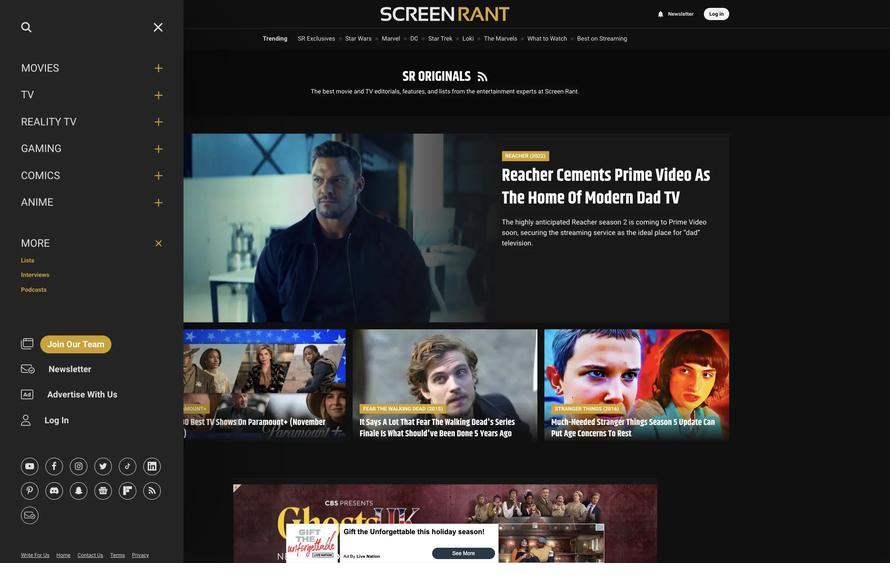 Task type: vqa. For each thing, say whether or not it's contained in the screenshot.
see."
no



Task type: describe. For each thing, give the bounding box(es) containing it.
finale
[[360, 428, 379, 441]]

can
[[704, 416, 715, 430]]

tv inside tv link
[[21, 89, 34, 101]]

dc link
[[410, 35, 418, 42]]

anticipated
[[535, 218, 570, 226]]

that
[[401, 416, 415, 430]]

it
[[360, 416, 365, 430]]

1 horizontal spatial the
[[549, 229, 559, 237]]

1 vertical spatial log in
[[45, 415, 69, 426]]

movie
[[336, 88, 352, 95]]

1 horizontal spatial what
[[527, 35, 542, 42]]

for
[[34, 553, 42, 559]]

1 horizontal spatial best
[[577, 35, 590, 42]]

star wars
[[345, 35, 372, 42]]

privacy
[[132, 553, 149, 559]]

as
[[695, 163, 710, 189]]

exclusives
[[307, 35, 335, 42]]

highly
[[515, 218, 534, 226]]

dead
[[413, 406, 426, 412]]

home inside 'reacher (2022) reacher cements prime video as the home of modern dad tv'
[[528, 185, 565, 212]]

originals
[[418, 66, 471, 87]]

the inside sr originals the best movie and tv editorials, features, and lists from the entertainment experts at screen rant.
[[467, 88, 475, 95]]

reality tv link
[[21, 116, 148, 129]]

rant.
[[565, 88, 579, 95]]

on
[[238, 416, 246, 430]]

2023)
[[168, 428, 187, 441]]

to inside the highly anticipated reacher season 2 is coming to prime video soon, securing the streaming service as the ideal place for "dad" television.
[[661, 218, 667, 226]]

reality tv
[[21, 116, 77, 128]]

fear the walking dead (2015) link
[[360, 404, 446, 414]]

the inside paramount+ the 30 best tv shows on paramount+ (november 2023)
[[168, 416, 179, 430]]

1 vertical spatial paramount+
[[248, 416, 288, 430]]

prime inside 'reacher (2022) reacher cements prime video as the home of modern dad tv'
[[615, 163, 652, 189]]

5 inside fear the walking dead (2015) it says a lot that fear the walking dead's series finale is what should've been done 5 years ago
[[475, 428, 478, 441]]

star for star trek
[[428, 35, 439, 42]]

the inside the highly anticipated reacher season 2 is coming to prime video soon, securing the streaming service as the ideal place for "dad" television.
[[502, 218, 514, 226]]

1 horizontal spatial log
[[710, 11, 718, 17]]

1 vertical spatial log
[[45, 415, 59, 426]]

editorials,
[[375, 88, 401, 95]]

1 horizontal spatial newsletter
[[668, 11, 694, 17]]

watch
[[550, 35, 567, 42]]

the highly anticipated reacher season 2 is coming to prime video soon, securing the streaming service as the ideal place for "dad" television.
[[502, 218, 707, 247]]

1 vertical spatial in
[[61, 415, 69, 426]]

home link
[[56, 553, 71, 559]]

(2022)
[[530, 153, 546, 159]]

(2015)
[[427, 406, 443, 412]]

privacy link
[[132, 553, 149, 559]]

streaming
[[560, 229, 592, 237]]

star trek
[[428, 35, 453, 42]]

star for star wars
[[345, 35, 356, 42]]

done
[[457, 428, 473, 441]]

0 vertical spatial reacher
[[505, 153, 529, 159]]

fear the walking dead (2015) it says a lot that fear the walking dead's series finale is what should've been done 5 years ago
[[360, 406, 515, 441]]

the left marvels
[[484, 35, 494, 42]]

contact us
[[78, 553, 103, 559]]

paramount+ link
[[168, 404, 210, 414]]

gaming
[[21, 143, 62, 155]]

0 horizontal spatial stranger
[[555, 406, 582, 412]]

sr exclusives link
[[298, 35, 335, 42]]

marvel link
[[382, 35, 400, 42]]

reality
[[21, 116, 61, 128]]

gaming link
[[21, 143, 148, 156]]

anime
[[21, 196, 53, 209]]

as
[[617, 229, 625, 237]]

star trek link
[[428, 35, 453, 42]]

1 horizontal spatial in
[[720, 11, 724, 17]]

video inside the highly anticipated reacher season 2 is coming to prime video soon, securing the streaming service as the ideal place for "dad" television.
[[689, 218, 707, 226]]

experts
[[516, 88, 537, 95]]

screen
[[545, 88, 564, 95]]

1 horizontal spatial stranger
[[597, 416, 625, 430]]

prime inside the highly anticipated reacher season 2 is coming to prime video soon, securing the streaming service as the ideal place for "dad" television.
[[669, 218, 687, 226]]

years
[[480, 428, 498, 441]]

2 horizontal spatial the
[[627, 229, 636, 237]]

0 vertical spatial newsletter link
[[657, 11, 694, 17]]

troy looking at charlie in fear the walking dead season 8 episode 8 image
[[353, 330, 537, 447]]

2
[[623, 218, 627, 226]]

loki
[[463, 35, 474, 42]]

advertise
[[47, 389, 85, 400]]

the marvels link
[[484, 35, 517, 42]]

best
[[323, 88, 334, 95]]

2 and from the left
[[428, 88, 438, 95]]

(november
[[290, 416, 326, 430]]

what to watch link
[[527, 35, 567, 42]]

needed
[[571, 416, 595, 430]]

age
[[564, 428, 576, 441]]

modern
[[585, 185, 634, 212]]

interviews link
[[21, 272, 163, 279]]

been
[[439, 428, 455, 441]]

terms link
[[110, 553, 125, 559]]

what to watch
[[527, 35, 567, 42]]

for
[[673, 229, 682, 237]]

marvel
[[382, 35, 400, 42]]

service
[[594, 229, 616, 237]]

write for us
[[21, 553, 49, 559]]

the inside 'reacher (2022) reacher cements prime video as the home of modern dad tv'
[[502, 185, 525, 212]]

ideal
[[638, 229, 653, 237]]

1 us from the left
[[43, 553, 49, 559]]

soon,
[[502, 229, 519, 237]]

trending
[[263, 35, 287, 42]]

5 inside stranger things (2016) much-needed stranger things season 5 update can put age concerns to rest
[[674, 416, 678, 430]]

advertise with us link
[[40, 386, 124, 405]]

series
[[495, 416, 515, 430]]

put
[[551, 428, 562, 441]]

ago
[[500, 428, 512, 441]]

loki link
[[463, 35, 474, 42]]

write for us link
[[21, 553, 49, 559]]

the 30 best tv shows on paramount+ (november 2023) link
[[168, 416, 339, 441]]

0 vertical spatial to
[[543, 35, 549, 42]]

it says a lot that fear the walking dead's series finale is what should've been done 5 years ago link
[[360, 416, 530, 441]]

1 vertical spatial things
[[626, 416, 648, 430]]

best inside paramount+ the 30 best tv shows on paramount+ (november 2023)
[[190, 416, 205, 430]]

0 vertical spatial paramount+
[[172, 406, 206, 412]]



Task type: locate. For each thing, give the bounding box(es) containing it.
tv down the movies
[[21, 89, 34, 101]]

0 horizontal spatial log
[[45, 415, 59, 426]]

sr for exclusives
[[298, 35, 305, 42]]

tv inside 'reacher (2022) reacher cements prime video as the home of modern dad tv'
[[664, 185, 680, 212]]

dead's
[[472, 416, 494, 430]]

stranger things (2016) link
[[551, 404, 623, 414]]

stranger down '(2016)'
[[597, 416, 625, 430]]

1 horizontal spatial and
[[428, 88, 438, 95]]

join
[[47, 339, 64, 350]]

sr originals the best movie and tv editorials, features, and lists from the entertainment experts at screen rant.
[[311, 66, 579, 95]]

the up highly
[[502, 185, 525, 212]]

to
[[543, 35, 549, 42], [661, 218, 667, 226]]

best on streaming
[[577, 35, 627, 42]]

reacher up streaming
[[572, 218, 597, 226]]

tv right reality
[[64, 116, 77, 128]]

stranger up much-
[[555, 406, 582, 412]]

the up 'a'
[[377, 406, 387, 412]]

and left the lists
[[428, 88, 438, 95]]

coming
[[636, 218, 659, 226]]

0 vertical spatial fear
[[363, 406, 376, 412]]

video inside 'reacher (2022) reacher cements prime video as the home of modern dad tv'
[[656, 163, 692, 189]]

paramount+ shows - lawmen bass reeves, good fight, special ops lioness, frasier, tulsa king, 1883 image
[[161, 330, 346, 447]]

1 vertical spatial prime
[[669, 218, 687, 226]]

the left 30
[[168, 416, 179, 430]]

home left contact
[[56, 553, 71, 559]]

1 vertical spatial reacher
[[502, 163, 553, 189]]

the
[[467, 88, 475, 95], [549, 229, 559, 237], [627, 229, 636, 237]]

dad
[[637, 185, 661, 212]]

contact us link
[[78, 553, 103, 559]]

us right for
[[43, 553, 49, 559]]

1 vertical spatial home
[[56, 553, 71, 559]]

0 vertical spatial prime
[[615, 163, 652, 189]]

the right as
[[627, 229, 636, 237]]

things left season
[[626, 416, 648, 430]]

tv link
[[21, 89, 148, 102]]

sr exclusives
[[298, 35, 335, 42]]

0 horizontal spatial 5
[[475, 428, 478, 441]]

television.
[[502, 239, 533, 247]]

0 horizontal spatial star
[[345, 35, 356, 42]]

screenrant logo image
[[381, 7, 510, 21]]

1 vertical spatial what
[[388, 428, 404, 441]]

from
[[452, 88, 465, 95]]

the left best
[[311, 88, 321, 95]]

on
[[591, 35, 598, 42]]

podcasts link
[[21, 286, 163, 294]]

update
[[679, 416, 702, 430]]

1 vertical spatial to
[[661, 218, 667, 226]]

0 horizontal spatial fear
[[363, 406, 376, 412]]

reacher inside the highly anticipated reacher season 2 is coming to prime video soon, securing the streaming service as the ideal place for "dad" television.
[[572, 218, 597, 226]]

rest
[[617, 428, 632, 441]]

0 horizontal spatial log in
[[45, 415, 69, 426]]

0 vertical spatial newsletter
[[668, 11, 694, 17]]

shows
[[216, 416, 237, 430]]

0 horizontal spatial the
[[467, 88, 475, 95]]

fear
[[363, 406, 376, 412], [416, 416, 430, 430]]

star left wars at the top left
[[345, 35, 356, 42]]

reacher (2022) link
[[502, 151, 549, 161]]

team
[[82, 339, 105, 350]]

us right contact
[[97, 553, 103, 559]]

0 vertical spatial best
[[577, 35, 590, 42]]

tv left editorials,
[[366, 88, 373, 95]]

1 star from the left
[[345, 35, 356, 42]]

1 horizontal spatial star
[[428, 35, 439, 42]]

sr left exclusives
[[298, 35, 305, 42]]

the up soon,
[[502, 218, 514, 226]]

1 horizontal spatial to
[[661, 218, 667, 226]]

paramount+
[[172, 406, 206, 412], [248, 416, 288, 430]]

what
[[527, 35, 542, 42], [388, 428, 404, 441]]

our
[[66, 339, 81, 350]]

podcasts
[[21, 286, 47, 293]]

should've
[[405, 428, 438, 441]]

0 horizontal spatial prime
[[615, 163, 652, 189]]

with
[[87, 389, 105, 400]]

video left as
[[656, 163, 692, 189]]

reacher
[[505, 153, 529, 159], [502, 163, 553, 189], [572, 218, 597, 226]]

0 vertical spatial log
[[710, 11, 718, 17]]

sr for originals
[[403, 66, 416, 87]]

1 horizontal spatial paramount+
[[248, 416, 288, 430]]

video up "dad" on the top of page
[[689, 218, 707, 226]]

reacher down "reacher (2022)" link
[[502, 163, 553, 189]]

us
[[43, 553, 49, 559], [97, 553, 103, 559]]

us
[[107, 389, 117, 400]]

0 horizontal spatial to
[[543, 35, 549, 42]]

tv inside paramount+ the 30 best tv shows on paramount+ (november 2023)
[[206, 416, 214, 430]]

star left trek
[[428, 35, 439, 42]]

is
[[381, 428, 386, 441]]

best on streaming link
[[577, 35, 627, 42]]

1 and from the left
[[354, 88, 364, 95]]

1 horizontal spatial newsletter link
[[657, 11, 694, 17]]

best right 30
[[190, 416, 205, 430]]

1 horizontal spatial things
[[626, 416, 648, 430]]

home up anticipated
[[528, 185, 565, 212]]

1 horizontal spatial fear
[[416, 416, 430, 430]]

what inside fear the walking dead (2015) it says a lot that fear the walking dead's series finale is what should've been done 5 years ago
[[388, 428, 404, 441]]

dc
[[410, 35, 418, 42]]

best
[[577, 35, 590, 42], [190, 416, 205, 430]]

walking left dead's
[[445, 416, 470, 430]]

sr
[[298, 35, 305, 42], [403, 66, 416, 87]]

fear down dead on the left bottom of the page
[[416, 416, 430, 430]]

log
[[710, 11, 718, 17], [45, 415, 59, 426]]

concerns
[[578, 428, 607, 441]]

reacher (2022) reacher cements prime video as the home of modern dad tv
[[502, 153, 710, 212]]

sr inside sr originals the best movie and tv editorials, features, and lists from the entertainment experts at screen rant.
[[403, 66, 416, 87]]

wars
[[358, 35, 372, 42]]

is
[[629, 218, 634, 226]]

the inside sr originals the best movie and tv editorials, features, and lists from the entertainment experts at screen rant.
[[311, 88, 321, 95]]

0 horizontal spatial things
[[583, 406, 602, 412]]

"dad"
[[684, 229, 700, 237]]

movies link
[[21, 62, 148, 75]]

paramount+ the 30 best tv shows on paramount+ (november 2023)
[[168, 406, 326, 441]]

home
[[528, 185, 565, 212], [56, 553, 71, 559]]

2 vertical spatial reacher
[[572, 218, 597, 226]]

anime link
[[21, 196, 148, 209]]

lot
[[389, 416, 399, 430]]

join our team link
[[40, 336, 112, 353]]

best left the 'on'
[[577, 35, 590, 42]]

reacher left the (2022)
[[505, 153, 529, 159]]

in
[[720, 11, 724, 17], [61, 415, 69, 426]]

0 vertical spatial sr
[[298, 35, 305, 42]]

0 vertical spatial what
[[527, 35, 542, 42]]

lists
[[21, 257, 34, 264]]

0 vertical spatial home
[[528, 185, 565, 212]]

entertainment
[[477, 88, 515, 95]]

log in link
[[38, 412, 76, 430]]

tv right dad
[[664, 185, 680, 212]]

comics link
[[21, 169, 148, 183]]

1 vertical spatial newsletter
[[49, 364, 91, 374]]

stranger things (2016) much-needed stranger things season 5 update can put age concerns to rest
[[551, 406, 715, 441]]

30
[[181, 416, 189, 430]]

to
[[608, 428, 616, 441]]

write
[[21, 553, 33, 559]]

0 horizontal spatial us
[[43, 553, 49, 559]]

comics
[[21, 169, 60, 182]]

eleven and mike from stranger things image
[[544, 330, 729, 447]]

contact
[[78, 553, 96, 559]]

0 horizontal spatial in
[[61, 415, 69, 426]]

1 vertical spatial newsletter link
[[42, 360, 98, 379]]

tv left shows
[[206, 416, 214, 430]]

things
[[583, 406, 602, 412], [626, 416, 648, 430]]

1 horizontal spatial us
[[97, 553, 103, 559]]

2 us from the left
[[97, 553, 103, 559]]

and right movie
[[354, 88, 364, 95]]

what right is
[[388, 428, 404, 441]]

1 vertical spatial fear
[[416, 416, 430, 430]]

tv inside reality tv link
[[64, 116, 77, 128]]

0 vertical spatial walking
[[388, 406, 411, 412]]

movies
[[21, 62, 59, 74]]

things up needed
[[583, 406, 602, 412]]

0 horizontal spatial and
[[354, 88, 364, 95]]

paramount+ right on
[[248, 416, 288, 430]]

2 star from the left
[[428, 35, 439, 42]]

trek
[[441, 35, 453, 42]]

1 horizontal spatial log in
[[710, 11, 724, 17]]

0 horizontal spatial newsletter
[[49, 364, 91, 374]]

the down (2015)
[[432, 416, 443, 430]]

1 horizontal spatial sr
[[403, 66, 416, 87]]

cements
[[557, 163, 611, 189]]

1 horizontal spatial prime
[[669, 218, 687, 226]]

0 horizontal spatial sr
[[298, 35, 305, 42]]

0 horizontal spatial walking
[[388, 406, 411, 412]]

5 left update at the bottom of the page
[[674, 416, 678, 430]]

0 horizontal spatial best
[[190, 416, 205, 430]]

jack reacher standing tall while captured in reacher season 2 image
[[161, 134, 502, 323]]

the right from
[[467, 88, 475, 95]]

0 horizontal spatial what
[[388, 428, 404, 441]]

to left watch
[[543, 35, 549, 42]]

tv inside sr originals the best movie and tv editorials, features, and lists from the entertainment experts at screen rant.
[[366, 88, 373, 95]]

the down anticipated
[[549, 229, 559, 237]]

1 horizontal spatial walking
[[445, 416, 470, 430]]

star wars link
[[345, 35, 372, 42]]

video
[[656, 163, 692, 189], [689, 218, 707, 226]]

0 vertical spatial things
[[583, 406, 602, 412]]

0 horizontal spatial home
[[56, 553, 71, 559]]

to up place
[[661, 218, 667, 226]]

lists
[[439, 88, 451, 95]]

and
[[354, 88, 364, 95], [428, 88, 438, 95]]

fear up 'says'
[[363, 406, 376, 412]]

features,
[[402, 88, 426, 95]]

says
[[366, 416, 381, 430]]

walking up lot on the bottom of the page
[[388, 406, 411, 412]]

1 horizontal spatial 5
[[674, 416, 678, 430]]

0 horizontal spatial paramount+
[[172, 406, 206, 412]]

of
[[568, 185, 582, 212]]

1 vertical spatial sr
[[403, 66, 416, 87]]

0 vertical spatial video
[[656, 163, 692, 189]]

5
[[674, 416, 678, 430], [475, 428, 478, 441]]

1 vertical spatial walking
[[445, 416, 470, 430]]

paramount+ up 30
[[172, 406, 206, 412]]

place
[[655, 229, 672, 237]]

0 vertical spatial log in
[[710, 11, 724, 17]]

1 vertical spatial best
[[190, 416, 205, 430]]

1 vertical spatial stranger
[[597, 416, 625, 430]]

sr up "features,"
[[403, 66, 416, 87]]

5 right done
[[475, 428, 478, 441]]

0 vertical spatial in
[[720, 11, 724, 17]]

1 horizontal spatial home
[[528, 185, 565, 212]]

advertisement region
[[286, 524, 604, 563]]

1 vertical spatial video
[[689, 218, 707, 226]]

walking
[[388, 406, 411, 412], [445, 416, 470, 430]]

what left watch
[[527, 35, 542, 42]]

0 horizontal spatial newsletter link
[[42, 360, 98, 379]]

advertise with us
[[47, 389, 117, 400]]

0 vertical spatial stranger
[[555, 406, 582, 412]]



